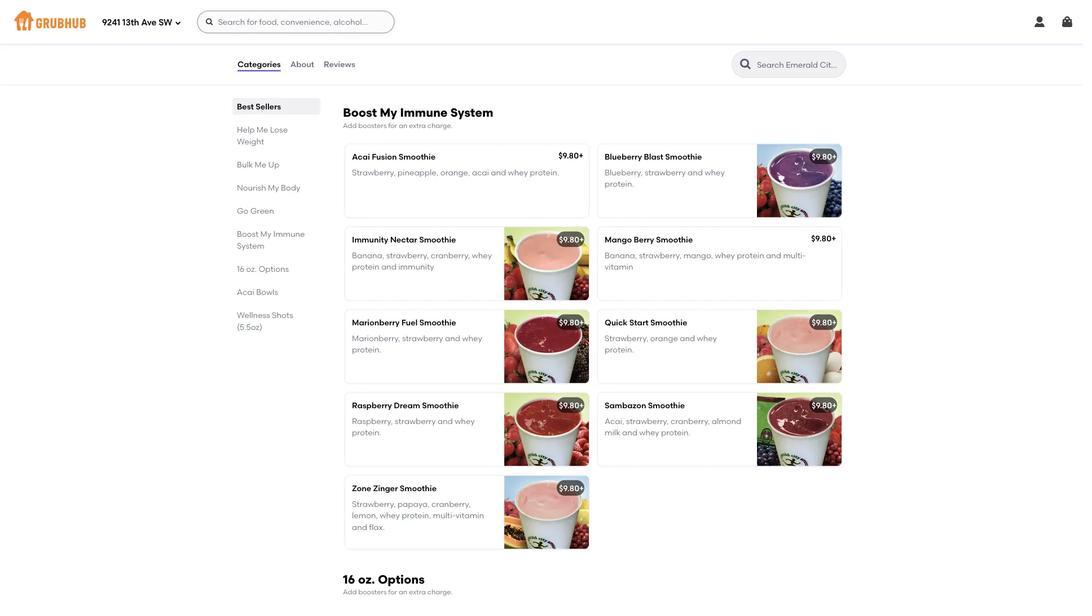 Task type: vqa. For each thing, say whether or not it's contained in the screenshot.
Most recent
no



Task type: describe. For each thing, give the bounding box(es) containing it.
go
[[237, 206, 249, 216]]

berry
[[634, 235, 655, 244]]

blueberry blast smoothie image
[[758, 144, 842, 218]]

best sellers
[[237, 102, 281, 111]]

best
[[237, 102, 254, 111]]

bowls
[[256, 287, 278, 297]]

up
[[268, 160, 280, 169]]

boost my immune system tab
[[237, 228, 316, 252]]

add inside boost my immune system add boosters for an extra charge.
[[343, 121, 357, 130]]

smoothie for blueberry blast smoothie
[[666, 152, 702, 161]]

Search Emerald City Smoothie search field
[[756, 59, 843, 70]]

marionberry, strawberry and whey protein.
[[352, 334, 482, 355]]

sw
[[159, 18, 172, 28]]

9241 13th ave sw
[[102, 18, 172, 28]]

banana, for banana, strawberry, mango, whey protein and multi- vitamin
[[605, 251, 637, 260]]

quick
[[605, 318, 628, 327]]

oz. for 16 oz. options add boosters for an extra charge.
[[358, 573, 375, 587]]

orange
[[651, 334, 678, 343]]

strawberry, for start
[[605, 334, 649, 343]]

blast
[[644, 152, 664, 161]]

start
[[630, 318, 649, 327]]

sure,
[[430, 33, 448, 42]]

go green
[[237, 206, 274, 216]]

smoothie for acai fusion smoothie
[[399, 152, 436, 161]]

acai fusion smoothie
[[352, 152, 436, 161]]

bee
[[413, 33, 428, 42]]

0 horizontal spatial svg image
[[205, 17, 214, 27]]

fuel
[[402, 318, 418, 327]]

acai bowls tab
[[237, 286, 316, 298]]

16 for 16 oz. options add boosters for an extra charge.
[[343, 573, 355, 587]]

zone zinger smoothie
[[352, 484, 437, 493]]

smoothie for zip zip smoothie
[[381, 17, 417, 26]]

banana, strawberry, cranberry, whey protein and immunity
[[352, 251, 492, 272]]

immune for boost my immune system add boosters for an extra charge.
[[400, 106, 448, 120]]

Search for food, convenience, alcohol... search field
[[197, 11, 395, 33]]

16 oz. options
[[237, 264, 289, 274]]

multi- for and
[[784, 251, 806, 260]]

system for boost my immune system add boosters for an extra charge.
[[451, 106, 494, 120]]

protein. inside strawberry, orange and whey protein.
[[605, 345, 634, 355]]

strawberry, for fusion
[[352, 168, 396, 177]]

mango berry smoothie
[[605, 235, 693, 244]]

16 for 16 oz. options
[[237, 264, 245, 274]]

2 zip from the left
[[366, 17, 379, 26]]

about button
[[290, 44, 315, 85]]

and inside apple, banana, bee sure, soy milk and whey protein.
[[352, 44, 367, 54]]

wellness shots (5.5oz)
[[237, 310, 293, 332]]

shots
[[272, 310, 293, 320]]

boost my immune system
[[237, 229, 305, 251]]

sambazon smoothie
[[605, 401, 685, 410]]

+ for acai, strawberry, cranberry, almond milk and whey protein.
[[833, 401, 837, 410]]

raspberry, strawberry and whey protein.
[[352, 417, 475, 438]]

wellness
[[237, 310, 270, 320]]

9241
[[102, 18, 120, 28]]

whey inside raspberry, strawberry and whey protein.
[[455, 417, 475, 426]]

pineapple,
[[398, 168, 439, 177]]

bulk
[[237, 160, 253, 169]]

whey inside strawberry, papaya, cranberry, lemon, whey protein, multi-vitamin and flax.
[[380, 511, 400, 521]]

bulk me up tab
[[237, 159, 316, 170]]

whey inside strawberry, orange and whey protein.
[[697, 334, 717, 343]]

orange,
[[441, 168, 470, 177]]

quick start smoothie
[[605, 318, 688, 327]]

categories button
[[237, 44, 281, 85]]

(5.5oz)
[[237, 322, 262, 332]]

weight
[[237, 137, 264, 146]]

wellness shots (5.5oz) tab
[[237, 309, 316, 333]]

blueberry blast smoothie
[[605, 152, 702, 161]]

blueberry,
[[605, 168, 643, 177]]

options for 16 oz. options add boosters for an extra charge.
[[378, 573, 425, 587]]

16 oz. options tab
[[237, 263, 316, 275]]

raspberry dream smoothie image
[[505, 393, 589, 467]]

reviews button
[[323, 44, 356, 85]]

immunity
[[352, 235, 389, 244]]

bulk me up
[[237, 160, 280, 169]]

add inside 16 oz. options add boosters for an extra charge.
[[343, 588, 357, 597]]

$9.80 + for banana, strawberry, cranberry, whey protein and immunity
[[559, 235, 584, 244]]

raspberry
[[352, 401, 392, 410]]

16 oz. options add boosters for an extra charge.
[[343, 573, 453, 597]]

sambazon
[[605, 401, 647, 410]]

vitamin for strawberry, papaya, cranberry, lemon, whey protein, multi-vitamin and flax.
[[456, 511, 484, 521]]

reviews
[[324, 59, 355, 69]]

and inside raspberry, strawberry and whey protein.
[[438, 417, 453, 426]]

strawberry for blast
[[645, 168, 686, 177]]

$9.80 + for raspberry, strawberry and whey protein.
[[559, 401, 584, 410]]

whey inside the "banana, strawberry, cranberry, whey protein and immunity"
[[472, 251, 492, 260]]

and inside strawberry, papaya, cranberry, lemon, whey protein, multi-vitamin and flax.
[[352, 523, 367, 532]]

and inside blueberry, strawberry and whey protein.
[[688, 168, 703, 177]]

options for 16 oz. options
[[259, 264, 289, 274]]

marionberry
[[352, 318, 400, 327]]

+ for strawberry, papaya, cranberry, lemon, whey protein, multi-vitamin and flax.
[[580, 484, 584, 493]]

protein. inside raspberry, strawberry and whey protein.
[[352, 428, 382, 438]]

papaya,
[[398, 500, 430, 509]]

strawberry, for nectar
[[386, 251, 429, 260]]

smoothie for quick start smoothie
[[651, 318, 688, 327]]

whey inside marionberry, strawberry and whey protein.
[[462, 334, 482, 343]]

boosters inside boost my immune system add boosters for an extra charge.
[[359, 121, 387, 130]]

banana, for banana, strawberry, cranberry, whey protein and immunity
[[352, 251, 385, 260]]

+ for blueberry, strawberry and whey protein.
[[833, 152, 837, 161]]

lemon,
[[352, 511, 378, 521]]

cranberry, for zone zinger smoothie
[[432, 500, 471, 509]]

soy
[[450, 33, 463, 42]]

cranberry, for immunity nectar smoothie
[[431, 251, 470, 260]]

cranberry, for sambazon smoothie
[[671, 417, 710, 426]]

and inside banana, strawberry, mango, whey protein and multi- vitamin
[[767, 251, 782, 260]]

milk inside apple, banana, bee sure, soy milk and whey protein.
[[465, 33, 480, 42]]

acai
[[472, 168, 489, 177]]

smoothie for zone zinger smoothie
[[400, 484, 437, 493]]

nourish
[[237, 183, 266, 192]]

+ for strawberry, orange and whey protein.
[[833, 318, 837, 327]]

strawberry, for smoothie
[[626, 417, 669, 426]]

mango,
[[684, 251, 714, 260]]

whey inside banana, strawberry, mango, whey protein and multi- vitamin
[[715, 251, 735, 260]]

me for bulk
[[255, 160, 267, 169]]



Task type: locate. For each thing, give the bounding box(es) containing it.
strawberry, down quick
[[605, 334, 649, 343]]

boost
[[343, 106, 377, 120], [237, 229, 259, 239]]

acai bowls
[[237, 287, 278, 297]]

protein inside banana, strawberry, mango, whey protein and multi- vitamin
[[737, 251, 765, 260]]

strawberry for dream
[[395, 417, 436, 426]]

go green tab
[[237, 205, 316, 217]]

raspberry dream smoothie
[[352, 401, 459, 410]]

me left up
[[255, 160, 267, 169]]

0 vertical spatial an
[[399, 121, 408, 130]]

smoothie for immunity nectar smoothie
[[419, 235, 456, 244]]

$9.80 for raspberry, strawberry and whey protein.
[[559, 401, 580, 410]]

1 vertical spatial an
[[399, 588, 408, 597]]

$9.80 for strawberry, papaya, cranberry, lemon, whey protein, multi-vitamin and flax.
[[559, 484, 580, 493]]

boost my immune system add boosters for an extra charge.
[[343, 106, 494, 130]]

system
[[451, 106, 494, 120], [237, 241, 265, 251]]

0 vertical spatial vitamin
[[605, 262, 634, 272]]

0 vertical spatial multi-
[[784, 251, 806, 260]]

protein. inside apple, banana, bee sure, soy milk and whey protein.
[[391, 44, 421, 54]]

cranberry, inside strawberry, papaya, cranberry, lemon, whey protein, multi-vitamin and flax.
[[432, 500, 471, 509]]

smoothie up the "banana, strawberry, cranberry, whey protein and immunity" on the top left
[[419, 235, 456, 244]]

zinger
[[373, 484, 398, 493]]

cranberry, up the immunity
[[431, 251, 470, 260]]

2 add from the top
[[343, 588, 357, 597]]

zip zip smoothie image
[[505, 9, 589, 82]]

1 zip from the left
[[352, 17, 364, 26]]

strawberry down dream
[[395, 417, 436, 426]]

oz. inside 16 oz. options add boosters for an extra charge.
[[358, 573, 375, 587]]

strawberry
[[645, 168, 686, 177], [402, 334, 443, 343], [395, 417, 436, 426]]

$9.80 for blueberry, strawberry and whey protein.
[[812, 152, 833, 161]]

oz. up acai bowls at left top
[[246, 264, 257, 274]]

0 vertical spatial extra
[[409, 121, 426, 130]]

smoothie for marionberry fuel smoothie
[[420, 318, 456, 327]]

1 horizontal spatial zip
[[366, 17, 379, 26]]

protein. inside blueberry, strawberry and whey protein.
[[605, 179, 634, 189]]

body
[[281, 183, 300, 192]]

boost for boost my immune system
[[237, 229, 259, 239]]

0 horizontal spatial acai
[[237, 287, 255, 297]]

0 horizontal spatial banana,
[[352, 251, 385, 260]]

banana, down immunity
[[352, 251, 385, 260]]

cranberry, right papaya,
[[432, 500, 471, 509]]

$9.80 + for acai, strawberry, cranberry, almond milk and whey protein.
[[812, 401, 837, 410]]

green
[[250, 206, 274, 216]]

strawberry, for berry
[[639, 251, 682, 260]]

system inside boost my immune system add boosters for an extra charge.
[[451, 106, 494, 120]]

1 vertical spatial options
[[378, 573, 425, 587]]

banana, inside the "banana, strawberry, cranberry, whey protein and immunity"
[[352, 251, 385, 260]]

vitamin inside strawberry, papaya, cranberry, lemon, whey protein, multi-vitamin and flax.
[[456, 511, 484, 521]]

my inside boost my immune system add boosters for an extra charge.
[[380, 106, 397, 120]]

categories
[[238, 59, 281, 69]]

vitamin down mango at the top right of the page
[[605, 262, 634, 272]]

strawberry, down sambazon smoothie
[[626, 417, 669, 426]]

protein for immunity
[[352, 262, 380, 272]]

and
[[352, 44, 367, 54], [491, 168, 506, 177], [688, 168, 703, 177], [767, 251, 782, 260], [382, 262, 397, 272], [445, 334, 461, 343], [680, 334, 696, 343], [438, 417, 453, 426], [623, 428, 638, 438], [352, 523, 367, 532]]

whey inside apple, banana, bee sure, soy milk and whey protein.
[[369, 44, 389, 54]]

2 vertical spatial strawberry
[[395, 417, 436, 426]]

0 vertical spatial 16
[[237, 264, 245, 274]]

0 vertical spatial protein
[[737, 251, 765, 260]]

apple,
[[352, 33, 377, 42]]

2 vertical spatial my
[[261, 229, 272, 239]]

mango
[[605, 235, 632, 244]]

1 vertical spatial me
[[255, 160, 267, 169]]

1 vertical spatial extra
[[409, 588, 426, 597]]

marionberry,
[[352, 334, 401, 343]]

0 vertical spatial milk
[[465, 33, 480, 42]]

1 banana, from the left
[[352, 251, 385, 260]]

almond
[[712, 417, 742, 426]]

me left lose
[[257, 125, 268, 134]]

zone zinger smoothie image
[[505, 476, 589, 550]]

0 vertical spatial boost
[[343, 106, 377, 120]]

system inside the "boost my immune system"
[[237, 241, 265, 251]]

zone
[[352, 484, 371, 493]]

0 horizontal spatial options
[[259, 264, 289, 274]]

16 inside tab
[[237, 264, 245, 274]]

strawberry, inside the "banana, strawberry, cranberry, whey protein and immunity"
[[386, 251, 429, 260]]

0 horizontal spatial 16
[[237, 264, 245, 274]]

13th
[[122, 18, 139, 28]]

0 vertical spatial my
[[380, 106, 397, 120]]

smoothie
[[381, 17, 417, 26], [399, 152, 436, 161], [666, 152, 702, 161], [419, 235, 456, 244], [656, 235, 693, 244], [420, 318, 456, 327], [651, 318, 688, 327], [422, 401, 459, 410], [648, 401, 685, 410], [400, 484, 437, 493]]

strawberry, pineapple, orange, acai and whey protein.
[[352, 168, 560, 177]]

smoothie up papaya,
[[400, 484, 437, 493]]

1 boosters from the top
[[359, 121, 387, 130]]

vitamin for banana, strawberry, mango, whey protein and multi- vitamin
[[605, 262, 634, 272]]

milk down acai, on the right bottom
[[605, 428, 621, 438]]

$9.80 + for strawberry, papaya, cranberry, lemon, whey protein, multi-vitamin and flax.
[[559, 484, 584, 493]]

smoothie right fuel
[[420, 318, 456, 327]]

0 vertical spatial charge.
[[428, 121, 453, 130]]

1 vertical spatial strawberry
[[402, 334, 443, 343]]

1 horizontal spatial banana,
[[605, 251, 637, 260]]

acai,
[[605, 417, 625, 426]]

+ for banana, strawberry, cranberry, whey protein and immunity
[[580, 235, 584, 244]]

smoothie for mango berry smoothie
[[656, 235, 693, 244]]

smoothie up banana,
[[381, 17, 417, 26]]

for inside 16 oz. options add boosters for an extra charge.
[[388, 588, 397, 597]]

options
[[259, 264, 289, 274], [378, 573, 425, 587]]

multi- inside strawberry, papaya, cranberry, lemon, whey protein, multi-vitamin and flax.
[[433, 511, 456, 521]]

protein. inside marionberry, strawberry and whey protein.
[[352, 345, 382, 355]]

0 vertical spatial system
[[451, 106, 494, 120]]

about
[[291, 59, 314, 69]]

2 charge. from the top
[[428, 588, 453, 597]]

best sellers tab
[[237, 100, 316, 112]]

dream
[[394, 401, 420, 410]]

strawberry for fuel
[[402, 334, 443, 343]]

1 vertical spatial immune
[[273, 229, 305, 239]]

1 vertical spatial for
[[388, 588, 397, 597]]

1 vertical spatial boost
[[237, 229, 259, 239]]

sellers
[[256, 102, 281, 111]]

0 vertical spatial immune
[[400, 106, 448, 120]]

nourish my body
[[237, 183, 300, 192]]

my up "fusion" at the top
[[380, 106, 397, 120]]

1 horizontal spatial boost
[[343, 106, 377, 120]]

strawberry, inside strawberry, orange and whey protein.
[[605, 334, 649, 343]]

0 vertical spatial strawberry,
[[352, 168, 396, 177]]

my for boost my immune system add boosters for an extra charge.
[[380, 106, 397, 120]]

whey inside blueberry, strawberry and whey protein.
[[705, 168, 725, 177]]

zip zip smoothie
[[352, 17, 417, 26]]

fusion
[[372, 152, 397, 161]]

oz. for 16 oz. options
[[246, 264, 257, 274]]

boost for boost my immune system add boosters for an extra charge.
[[343, 106, 377, 120]]

extra inside boost my immune system add boosters for an extra charge.
[[409, 121, 426, 130]]

1 horizontal spatial system
[[451, 106, 494, 120]]

0 vertical spatial acai
[[352, 152, 370, 161]]

strawberry, for zinger
[[352, 500, 396, 509]]

my for nourish my body
[[268, 183, 279, 192]]

2 for from the top
[[388, 588, 397, 597]]

1 charge. from the top
[[428, 121, 453, 130]]

1 vertical spatial strawberry,
[[605, 334, 649, 343]]

zip
[[352, 17, 364, 26], [366, 17, 379, 26]]

1 extra from the top
[[409, 121, 426, 130]]

acai for acai bowls
[[237, 287, 255, 297]]

1 horizontal spatial milk
[[605, 428, 621, 438]]

immunity nectar smoothie
[[352, 235, 456, 244]]

vitamin right protein,
[[456, 511, 484, 521]]

1 horizontal spatial options
[[378, 573, 425, 587]]

me for help
[[257, 125, 268, 134]]

strawberry inside raspberry, strawberry and whey protein.
[[395, 417, 436, 426]]

boost down go
[[237, 229, 259, 239]]

me inside help me lose weight
[[257, 125, 268, 134]]

an inside boost my immune system add boosters for an extra charge.
[[399, 121, 408, 130]]

+ for raspberry, strawberry and whey protein.
[[580, 401, 584, 410]]

16
[[237, 264, 245, 274], [343, 573, 355, 587]]

immune up acai fusion smoothie on the top left of the page
[[400, 106, 448, 120]]

banana, inside banana, strawberry, mango, whey protein and multi- vitamin
[[605, 251, 637, 260]]

0 horizontal spatial protein
[[352, 262, 380, 272]]

$9.80 for acai, strawberry, cranberry, almond milk and whey protein.
[[812, 401, 833, 410]]

0 vertical spatial oz.
[[246, 264, 257, 274]]

and inside acai, strawberry, cranberry, almond milk and whey protein.
[[623, 428, 638, 438]]

milk right soy
[[465, 33, 480, 42]]

help me lose weight
[[237, 125, 288, 146]]

0 horizontal spatial vitamin
[[456, 511, 484, 521]]

1 vertical spatial acai
[[237, 287, 255, 297]]

1 horizontal spatial protein
[[737, 251, 765, 260]]

+
[[579, 151, 584, 160], [833, 152, 837, 161], [832, 234, 837, 243], [580, 235, 584, 244], [580, 318, 584, 327], [833, 318, 837, 327], [580, 401, 584, 410], [833, 401, 837, 410], [580, 484, 584, 493]]

whey inside acai, strawberry, cranberry, almond milk and whey protein.
[[640, 428, 660, 438]]

my for boost my immune system
[[261, 229, 272, 239]]

immune inside the "boost my immune system"
[[273, 229, 305, 239]]

1 horizontal spatial 16
[[343, 573, 355, 587]]

help me lose weight tab
[[237, 124, 316, 147]]

options inside 16 oz. options tab
[[259, 264, 289, 274]]

charge. inside boost my immune system add boosters for an extra charge.
[[428, 121, 453, 130]]

marionberry fuel smoothie
[[352, 318, 456, 327]]

0 horizontal spatial zip
[[352, 17, 364, 26]]

boost up "fusion" at the top
[[343, 106, 377, 120]]

strawberry inside blueberry, strawberry and whey protein.
[[645, 168, 686, 177]]

quick start smoothie image
[[758, 310, 842, 384]]

strawberry, inside banana, strawberry, mango, whey protein and multi- vitamin
[[639, 251, 682, 260]]

svg image
[[1034, 15, 1047, 29], [1061, 15, 1075, 29], [205, 17, 214, 27]]

extra inside 16 oz. options add boosters for an extra charge.
[[409, 588, 426, 597]]

1 vertical spatial vitamin
[[456, 511, 484, 521]]

smoothie up orange
[[651, 318, 688, 327]]

$9.80 + for marionberry, strawberry and whey protein.
[[559, 318, 584, 327]]

strawberry, orange and whey protein.
[[605, 334, 717, 355]]

charge. inside 16 oz. options add boosters for an extra charge.
[[428, 588, 453, 597]]

0 vertical spatial options
[[259, 264, 289, 274]]

system for boost my immune system
[[237, 241, 265, 251]]

0 vertical spatial boosters
[[359, 121, 387, 130]]

2 vertical spatial strawberry,
[[352, 500, 396, 509]]

1 vertical spatial boosters
[[359, 588, 387, 597]]

immune inside boost my immune system add boosters for an extra charge.
[[400, 106, 448, 120]]

an inside 16 oz. options add boosters for an extra charge.
[[399, 588, 408, 597]]

and inside strawberry, orange and whey protein.
[[680, 334, 696, 343]]

boost inside boost my immune system add boosters for an extra charge.
[[343, 106, 377, 120]]

protein. inside acai, strawberry, cranberry, almond milk and whey protein.
[[662, 428, 691, 438]]

raspberry,
[[352, 417, 393, 426]]

acai
[[352, 152, 370, 161], [237, 287, 255, 297]]

1 vertical spatial 16
[[343, 573, 355, 587]]

extra
[[409, 121, 426, 130], [409, 588, 426, 597]]

16 inside 16 oz. options add boosters for an extra charge.
[[343, 573, 355, 587]]

main navigation navigation
[[0, 0, 1084, 44]]

strawberry inside marionberry, strawberry and whey protein.
[[402, 334, 443, 343]]

protein down immunity
[[352, 262, 380, 272]]

0 horizontal spatial oz.
[[246, 264, 257, 274]]

1 vertical spatial oz.
[[358, 573, 375, 587]]

strawberry,
[[386, 251, 429, 260], [639, 251, 682, 260], [626, 417, 669, 426]]

my inside the "boost my immune system"
[[261, 229, 272, 239]]

smoothie up mango,
[[656, 235, 693, 244]]

1 vertical spatial add
[[343, 588, 357, 597]]

nourish my body tab
[[237, 182, 316, 194]]

blueberry, strawberry and whey protein.
[[605, 168, 725, 189]]

acai inside tab
[[237, 287, 255, 297]]

cranberry, left almond
[[671, 417, 710, 426]]

$9.80 + for strawberry, orange and whey protein.
[[812, 318, 837, 327]]

1 horizontal spatial svg image
[[1034, 15, 1047, 29]]

my left body
[[268, 183, 279, 192]]

2 horizontal spatial svg image
[[1061, 15, 1075, 29]]

$9.80 for marionberry, strawberry and whey protein.
[[559, 318, 580, 327]]

protein right mango,
[[737, 251, 765, 260]]

svg image
[[175, 19, 181, 26]]

immune down go green tab
[[273, 229, 305, 239]]

strawberry, down the mango berry smoothie in the top right of the page
[[639, 251, 682, 260]]

1 vertical spatial cranberry,
[[671, 417, 710, 426]]

nectar
[[390, 235, 418, 244]]

immunity
[[399, 262, 434, 272]]

milk
[[465, 33, 480, 42], [605, 428, 621, 438]]

add
[[343, 121, 357, 130], [343, 588, 357, 597]]

whey
[[369, 44, 389, 54], [508, 168, 528, 177], [705, 168, 725, 177], [472, 251, 492, 260], [715, 251, 735, 260], [462, 334, 482, 343], [697, 334, 717, 343], [455, 417, 475, 426], [640, 428, 660, 438], [380, 511, 400, 521]]

boosters inside 16 oz. options add boosters for an extra charge.
[[359, 588, 387, 597]]

immunity nectar smoothie image
[[505, 227, 589, 301]]

boosters
[[359, 121, 387, 130], [359, 588, 387, 597]]

milk inside acai, strawberry, cranberry, almond milk and whey protein.
[[605, 428, 621, 438]]

acai for acai fusion smoothie
[[352, 152, 370, 161]]

lose
[[270, 125, 288, 134]]

flax.
[[369, 523, 385, 532]]

2 vertical spatial cranberry,
[[432, 500, 471, 509]]

oz.
[[246, 264, 257, 274], [358, 573, 375, 587]]

0 vertical spatial me
[[257, 125, 268, 134]]

strawberry, inside strawberry, papaya, cranberry, lemon, whey protein, multi-vitamin and flax.
[[352, 500, 396, 509]]

0 vertical spatial add
[[343, 121, 357, 130]]

2 banana, from the left
[[605, 251, 637, 260]]

marionberry fuel smoothie image
[[505, 310, 589, 384]]

oz. down flax.
[[358, 573, 375, 587]]

1 vertical spatial charge.
[[428, 588, 453, 597]]

smoothie up acai, strawberry, cranberry, almond milk and whey protein. at the bottom right of page
[[648, 401, 685, 410]]

smoothie for raspberry dream smoothie
[[422, 401, 459, 410]]

immune for boost my immune system
[[273, 229, 305, 239]]

protein for multi-
[[737, 251, 765, 260]]

1 for from the top
[[388, 121, 397, 130]]

smoothie right dream
[[422, 401, 459, 410]]

acai left bowls
[[237, 287, 255, 297]]

multi- for protein,
[[433, 511, 456, 521]]

help
[[237, 125, 255, 134]]

and inside the "banana, strawberry, cranberry, whey protein and immunity"
[[382, 262, 397, 272]]

vitamin inside banana, strawberry, mango, whey protein and multi- vitamin
[[605, 262, 634, 272]]

for
[[388, 121, 397, 130], [388, 588, 397, 597]]

$9.80 for banana, strawberry, cranberry, whey protein and immunity
[[559, 235, 580, 244]]

acai, strawberry, cranberry, almond milk and whey protein.
[[605, 417, 742, 438]]

1 horizontal spatial vitamin
[[605, 262, 634, 272]]

$9.80 + for blueberry, strawberry and whey protein.
[[812, 152, 837, 161]]

banana, strawberry, mango, whey protein and multi- vitamin
[[605, 251, 806, 272]]

protein inside the "banana, strawberry, cranberry, whey protein and immunity"
[[352, 262, 380, 272]]

1 add from the top
[[343, 121, 357, 130]]

search icon image
[[739, 58, 753, 71]]

1 vertical spatial multi-
[[433, 511, 456, 521]]

cranberry, inside the "banana, strawberry, cranberry, whey protein and immunity"
[[431, 251, 470, 260]]

for inside boost my immune system add boosters for an extra charge.
[[388, 121, 397, 130]]

multi-
[[784, 251, 806, 260], [433, 511, 456, 521]]

strawberry down blast
[[645, 168, 686, 177]]

boost inside the "boost my immune system"
[[237, 229, 259, 239]]

+ for marionberry, strawberry and whey protein.
[[580, 318, 584, 327]]

0 horizontal spatial multi-
[[433, 511, 456, 521]]

strawberry, down "fusion" at the top
[[352, 168, 396, 177]]

strawberry, inside acai, strawberry, cranberry, almond milk and whey protein.
[[626, 417, 669, 426]]

ave
[[141, 18, 157, 28]]

2 an from the top
[[399, 588, 408, 597]]

immune
[[400, 106, 448, 120], [273, 229, 305, 239]]

cranberry, inside acai, strawberry, cranberry, almond milk and whey protein.
[[671, 417, 710, 426]]

1 vertical spatial system
[[237, 241, 265, 251]]

my down green at top
[[261, 229, 272, 239]]

0 vertical spatial cranberry,
[[431, 251, 470, 260]]

options inside 16 oz. options add boosters for an extra charge.
[[378, 573, 425, 587]]

protein,
[[402, 511, 431, 521]]

strawberry, up lemon, at the bottom left of page
[[352, 500, 396, 509]]

$9.80 for strawberry, orange and whey protein.
[[812, 318, 833, 327]]

protein
[[737, 251, 765, 260], [352, 262, 380, 272]]

1 an from the top
[[399, 121, 408, 130]]

apple, banana, bee sure, soy milk and whey protein.
[[352, 33, 480, 54]]

blueberry
[[605, 152, 642, 161]]

0 horizontal spatial system
[[237, 241, 265, 251]]

acai left "fusion" at the top
[[352, 152, 370, 161]]

banana, down mango at the top right of the page
[[605, 251, 637, 260]]

0 vertical spatial for
[[388, 121, 397, 130]]

banana,
[[352, 251, 385, 260], [605, 251, 637, 260]]

smoothie up blueberry, strawberry and whey protein. at the right of page
[[666, 152, 702, 161]]

0 horizontal spatial immune
[[273, 229, 305, 239]]

oz. inside tab
[[246, 264, 257, 274]]

1 horizontal spatial acai
[[352, 152, 370, 161]]

1 horizontal spatial oz.
[[358, 573, 375, 587]]

1 horizontal spatial immune
[[400, 106, 448, 120]]

strawberry, papaya, cranberry, lemon, whey protein, multi-vitamin and flax.
[[352, 500, 484, 532]]

0 horizontal spatial boost
[[237, 229, 259, 239]]

an
[[399, 121, 408, 130], [399, 588, 408, 597]]

multi- inside banana, strawberry, mango, whey protein and multi- vitamin
[[784, 251, 806, 260]]

strawberry, up the immunity
[[386, 251, 429, 260]]

1 vertical spatial my
[[268, 183, 279, 192]]

and inside marionberry, strawberry and whey protein.
[[445, 334, 461, 343]]

2 boosters from the top
[[359, 588, 387, 597]]

1 vertical spatial milk
[[605, 428, 621, 438]]

0 horizontal spatial milk
[[465, 33, 480, 42]]

smoothie up pineapple, on the left
[[399, 152, 436, 161]]

strawberry down fuel
[[402, 334, 443, 343]]

charge.
[[428, 121, 453, 130], [428, 588, 453, 597]]

my
[[380, 106, 397, 120], [268, 183, 279, 192], [261, 229, 272, 239]]

1 vertical spatial protein
[[352, 262, 380, 272]]

banana,
[[379, 33, 411, 42]]

1 horizontal spatial multi-
[[784, 251, 806, 260]]

sambazon smoothie image
[[758, 393, 842, 467]]

0 vertical spatial strawberry
[[645, 168, 686, 177]]

2 extra from the top
[[409, 588, 426, 597]]



